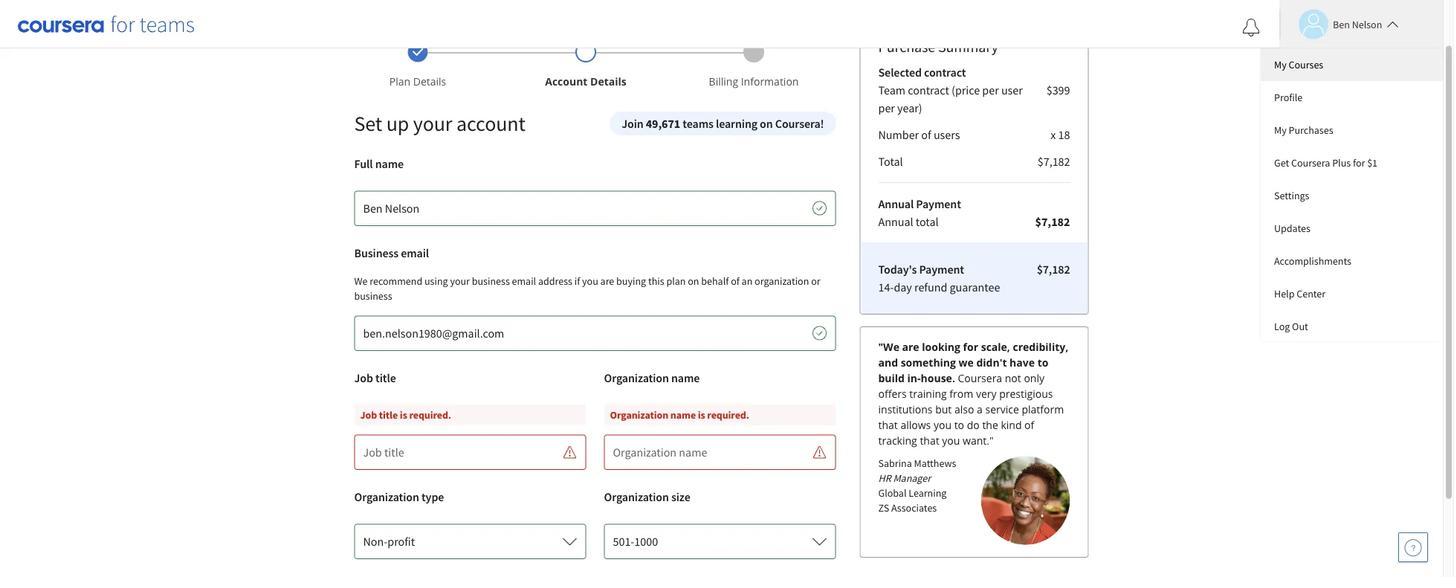 Task type: locate. For each thing, give the bounding box(es) containing it.
organization up organization name is required.
[[604, 370, 669, 385]]

from
[[950, 387, 974, 401]]

contract inside team contract (price per user per year)
[[908, 83, 950, 97]]

are left buying
[[601, 274, 615, 288]]

0 horizontal spatial coursera
[[958, 371, 1003, 385]]

name for full name
[[375, 156, 404, 171]]

recommend
[[370, 274, 423, 288]]

title up job title is required.
[[376, 370, 396, 385]]

0 vertical spatial per
[[983, 83, 999, 97]]

1 required. from the left
[[409, 408, 451, 422]]

1 vertical spatial my
[[1275, 123, 1287, 137]]

1 horizontal spatial coursera
[[1292, 156, 1331, 170]]

name right full
[[375, 156, 404, 171]]

2 my from the top
[[1275, 123, 1287, 137]]

1 horizontal spatial are
[[903, 340, 920, 354]]

1 vertical spatial job
[[360, 408, 377, 422]]

0 vertical spatial for
[[1354, 156, 1366, 170]]

full name
[[354, 156, 404, 171]]

for inside "ben nelson" menu
[[1354, 156, 1366, 170]]

0 vertical spatial of
[[922, 127, 932, 142]]

1 vertical spatial on
[[688, 274, 700, 288]]

your right up
[[413, 110, 453, 136]]

email left address
[[512, 274, 536, 288]]

contract down selected contract
[[908, 83, 950, 97]]

plan details
[[390, 74, 446, 89]]

if
[[575, 274, 580, 288]]

coursera right get
[[1292, 156, 1331, 170]]

$7,182
[[1038, 154, 1071, 169], [1036, 214, 1071, 229], [1037, 262, 1071, 277]]

of right kind
[[1025, 418, 1035, 432]]

1 horizontal spatial business
[[472, 274, 510, 288]]

to inside the "we are looking for scale, credibility, and something we didn't have to build in-house.
[[1038, 356, 1049, 370]]

get coursera plus for $1 link
[[1261, 147, 1444, 179]]

payment for today's payment
[[920, 262, 965, 277]]

1 vertical spatial that
[[920, 434, 940, 448]]

501-
[[613, 534, 635, 549]]

selected contract
[[879, 65, 967, 80]]

accomplishments
[[1275, 254, 1352, 268]]

2 vertical spatial $7,182
[[1037, 262, 1071, 277]]

you left "want.""
[[943, 434, 961, 448]]

purchase summary
[[879, 38, 999, 56]]

that up tracking
[[879, 418, 898, 432]]

2 vertical spatial name
[[671, 408, 696, 422]]

matthews
[[915, 457, 957, 470]]

annual down annual payment
[[879, 214, 914, 229]]

required. up job title text box
[[409, 408, 451, 422]]

log out
[[1275, 320, 1309, 333]]

1 horizontal spatial per
[[983, 83, 999, 97]]

1 vertical spatial are
[[903, 340, 920, 354]]

is for organization name
[[698, 408, 706, 422]]

0 horizontal spatial are
[[601, 274, 615, 288]]

1 vertical spatial title
[[379, 408, 398, 422]]

2 vertical spatial of
[[1025, 418, 1035, 432]]

email inside we recommend using your business email address if you are buying this plan on behalf of an organization or business
[[512, 274, 536, 288]]

full
[[354, 156, 373, 171]]

organization name
[[604, 370, 700, 385]]

on right learning
[[760, 116, 773, 131]]

for
[[1354, 156, 1366, 170], [964, 340, 979, 354]]

tracking
[[879, 434, 918, 448]]

title down job title on the bottom left of the page
[[379, 408, 398, 422]]

0 vertical spatial contract
[[924, 65, 967, 80]]

organization left size
[[604, 489, 669, 504]]

email up recommend
[[401, 245, 429, 260]]

my courses link
[[1261, 48, 1444, 81]]

1 horizontal spatial of
[[922, 127, 932, 142]]

18
[[1059, 127, 1071, 142]]

business right the "using"
[[472, 274, 510, 288]]

49,671
[[646, 116, 681, 131]]

job title is required.
[[360, 408, 451, 422]]

payment up 14-day refund guarantee
[[920, 262, 965, 277]]

1 vertical spatial of
[[731, 274, 740, 288]]

contract for team
[[908, 83, 950, 97]]

total
[[879, 154, 903, 169]]

2 is from the left
[[698, 408, 706, 422]]

1 horizontal spatial that
[[920, 434, 940, 448]]

required. up organization name text field
[[708, 408, 750, 422]]

payment for annual payment
[[917, 196, 962, 211]]

0 horizontal spatial details
[[413, 74, 446, 89]]

0 vertical spatial you
[[582, 274, 599, 288]]

1 horizontal spatial email
[[512, 274, 536, 288]]

2 horizontal spatial of
[[1025, 418, 1035, 432]]

1 vertical spatial per
[[879, 100, 895, 115]]

Job title text field
[[354, 434, 563, 470]]

required.
[[409, 408, 451, 422], [708, 408, 750, 422]]

job down job title on the bottom left of the page
[[360, 408, 377, 422]]

1 vertical spatial email
[[512, 274, 536, 288]]

teams
[[683, 116, 714, 131]]

join
[[622, 116, 644, 131]]

ben
[[1334, 17, 1351, 31]]

your right the "using"
[[450, 274, 470, 288]]

$1
[[1368, 156, 1378, 170]]

payment up total
[[917, 196, 962, 211]]

2 annual from the top
[[879, 214, 914, 229]]

1 vertical spatial payment
[[920, 262, 965, 277]]

contract down 'purchase summary'
[[924, 65, 967, 80]]

annual payment
[[879, 196, 962, 211]]

of left an
[[731, 274, 740, 288]]

1 details from the left
[[413, 74, 446, 89]]

required. for job title
[[409, 408, 451, 422]]

1 horizontal spatial details
[[591, 74, 627, 89]]

1 horizontal spatial is
[[698, 408, 706, 422]]

payment
[[917, 196, 962, 211], [920, 262, 965, 277]]

get coursera plus for $1
[[1275, 156, 1378, 170]]

on right plan
[[688, 274, 700, 288]]

0 horizontal spatial for
[[964, 340, 979, 354]]

an
[[742, 274, 753, 288]]

0 horizontal spatial is
[[400, 408, 407, 422]]

details for plan details
[[413, 74, 446, 89]]

0 vertical spatial business
[[472, 274, 510, 288]]

scale,
[[982, 340, 1011, 354]]

0 vertical spatial $7,182
[[1038, 154, 1071, 169]]

1 vertical spatial business
[[354, 289, 392, 303]]

0 vertical spatial job
[[354, 370, 373, 385]]

name for organization name is required.
[[671, 408, 696, 422]]

you down the but
[[934, 418, 952, 432]]

1 vertical spatial contract
[[908, 83, 950, 97]]

you
[[582, 274, 599, 288], [934, 418, 952, 432], [943, 434, 961, 448]]

of left the users
[[922, 127, 932, 142]]

of
[[922, 127, 932, 142], [731, 274, 740, 288], [1025, 418, 1035, 432]]

1 horizontal spatial for
[[1354, 156, 1366, 170]]

details right account
[[591, 74, 627, 89]]

prestigious
[[1000, 387, 1054, 401]]

0 horizontal spatial to
[[955, 418, 965, 432]]

0 vertical spatial coursera
[[1292, 156, 1331, 170]]

0 vertical spatial to
[[1038, 356, 1049, 370]]

2 required. from the left
[[708, 408, 750, 422]]

that
[[879, 418, 898, 432], [920, 434, 940, 448]]

my purchases link
[[1261, 114, 1444, 147]]

0 vertical spatial are
[[601, 274, 615, 288]]

business down we
[[354, 289, 392, 303]]

organization for organization size
[[604, 489, 669, 504]]

global
[[879, 486, 907, 500]]

coursera!
[[776, 116, 824, 131]]

annual for annual payment
[[879, 196, 914, 211]]

up
[[387, 110, 409, 136]]

for for plus
[[1354, 156, 1366, 170]]

my left courses
[[1275, 58, 1287, 71]]

0 vertical spatial payment
[[917, 196, 962, 211]]

team contract (price per user per year)
[[879, 83, 1023, 115]]

organization up non-profit
[[354, 489, 419, 504]]

my left purchases
[[1275, 123, 1287, 137]]

job
[[354, 370, 373, 385], [360, 408, 377, 422]]

summary
[[939, 38, 999, 56]]

training
[[910, 387, 947, 401]]

organization down organization name at the bottom of the page
[[610, 408, 669, 422]]

are right ""we"
[[903, 340, 920, 354]]

build
[[879, 371, 905, 385]]

we recommend using your business email address if you are buying this plan on behalf of an organization or business
[[354, 274, 821, 303]]

per left user
[[983, 83, 999, 97]]

is up job title text box
[[400, 408, 407, 422]]

0 vertical spatial annual
[[879, 196, 914, 211]]

for up we in the right bottom of the page
[[964, 340, 979, 354]]

sabrina matthews image
[[981, 456, 1071, 545]]

job up job title is required.
[[354, 370, 373, 385]]

business
[[472, 274, 510, 288], [354, 289, 392, 303]]

is up organization name text field
[[698, 408, 706, 422]]

1 horizontal spatial to
[[1038, 356, 1049, 370]]

billing information
[[709, 74, 799, 89]]

team
[[879, 83, 906, 97]]

coursera up very
[[958, 371, 1003, 385]]

14-day refund guarantee
[[879, 280, 1001, 295]]

coursera inside "ben nelson" menu
[[1292, 156, 1331, 170]]

2 details from the left
[[591, 74, 627, 89]]

for left $1
[[1354, 156, 1366, 170]]

0 vertical spatial on
[[760, 116, 773, 131]]

contract for selected
[[924, 65, 967, 80]]

per down team
[[879, 100, 895, 115]]

1 vertical spatial you
[[934, 418, 952, 432]]

organization for organization name is required.
[[610, 408, 669, 422]]

very
[[977, 387, 997, 401]]

you right if
[[582, 274, 599, 288]]

1 horizontal spatial required.
[[708, 408, 750, 422]]

Full name text field
[[354, 190, 813, 226]]

0 vertical spatial name
[[375, 156, 404, 171]]

Organization name text field
[[604, 434, 813, 470]]

details right plan
[[413, 74, 446, 89]]

1 my from the top
[[1275, 58, 1287, 71]]

profit
[[388, 534, 415, 549]]

1 vertical spatial to
[[955, 418, 965, 432]]

annual up annual total
[[879, 196, 914, 211]]

0 horizontal spatial email
[[401, 245, 429, 260]]

name up organization name is required.
[[672, 370, 700, 385]]

name up organization name text field
[[671, 408, 696, 422]]

log out button
[[1261, 310, 1444, 341]]

0 horizontal spatial required.
[[409, 408, 451, 422]]

offers
[[879, 387, 907, 401]]

0 horizontal spatial on
[[688, 274, 700, 288]]

allows
[[901, 418, 931, 432]]

email
[[401, 245, 429, 260], [512, 274, 536, 288]]

1 vertical spatial annual
[[879, 214, 914, 229]]

contract
[[924, 65, 967, 80], [908, 83, 950, 97]]

coursera inside coursera not only offers training from very prestigious institutions but also a service         platform that allows you to do the kind of tracking that you want."
[[958, 371, 1003, 385]]

business email
[[354, 245, 429, 260]]

1 vertical spatial coursera
[[958, 371, 1003, 385]]

organization for organization type
[[354, 489, 419, 504]]

501-1000 button
[[604, 524, 836, 559]]

manager
[[894, 472, 931, 485]]

1 vertical spatial name
[[672, 370, 700, 385]]

sabrina
[[879, 457, 912, 470]]

1 vertical spatial $7,182
[[1036, 214, 1071, 229]]

my for my courses
[[1275, 58, 1287, 71]]

for for looking
[[964, 340, 979, 354]]

on inside we recommend using your business email address if you are buying this plan on behalf of an organization or business
[[688, 274, 700, 288]]

1 vertical spatial your
[[450, 274, 470, 288]]

address
[[538, 274, 573, 288]]

organization type
[[354, 489, 444, 504]]

hr
[[879, 472, 891, 485]]

0 horizontal spatial that
[[879, 418, 898, 432]]

of inside coursera not only offers training from very prestigious institutions but also a service         platform that allows you to do the kind of tracking that you want."
[[1025, 418, 1035, 432]]

for inside the "we are looking for scale, credibility, and something we didn't have to build in-house.
[[964, 340, 979, 354]]

0 horizontal spatial of
[[731, 274, 740, 288]]

you inside we recommend using your business email address if you are buying this plan on behalf of an organization or business
[[582, 274, 599, 288]]

14-
[[879, 280, 894, 295]]

0 vertical spatial title
[[376, 370, 396, 385]]

are
[[601, 274, 615, 288], [903, 340, 920, 354]]

to inside coursera not only offers training from very prestigious institutions but also a service         platform that allows you to do the kind of tracking that you want."
[[955, 418, 965, 432]]

your inside we recommend using your business email address if you are buying this plan on behalf of an organization or business
[[450, 274, 470, 288]]

today's payment
[[879, 262, 965, 277]]

information
[[741, 74, 799, 89]]

something
[[901, 356, 956, 370]]

to down credibility,
[[1038, 356, 1049, 370]]

are inside we recommend using your business email address if you are buying this plan on behalf of an organization or business
[[601, 274, 615, 288]]

$7,182 for payment
[[1037, 262, 1071, 277]]

to left do
[[955, 418, 965, 432]]

0 vertical spatial my
[[1275, 58, 1287, 71]]

are inside the "we are looking for scale, credibility, and something we didn't have to build in-house.
[[903, 340, 920, 354]]

1 is from the left
[[400, 408, 407, 422]]

1 annual from the top
[[879, 196, 914, 211]]

coursera
[[1292, 156, 1331, 170], [958, 371, 1003, 385]]

1 vertical spatial for
[[964, 340, 979, 354]]

that down allows
[[920, 434, 940, 448]]



Task type: vqa. For each thing, say whether or not it's contained in the screenshot.


Task type: describe. For each thing, give the bounding box(es) containing it.
non-profit
[[363, 534, 415, 549]]

want."
[[963, 434, 994, 448]]

log
[[1275, 320, 1291, 333]]

settings link
[[1261, 179, 1444, 212]]

type
[[422, 489, 444, 504]]

day
[[894, 280, 912, 295]]

didn't
[[977, 356, 1007, 370]]

my purchases
[[1275, 123, 1334, 137]]

today's
[[879, 262, 917, 277]]

coursera not only offers training from very prestigious institutions but also a service         platform that allows you to do the kind of tracking that you want."
[[879, 371, 1064, 448]]

plan
[[390, 74, 411, 89]]

associates
[[892, 501, 937, 515]]

annual total
[[879, 214, 939, 229]]

$7,182 for total
[[1036, 214, 1071, 229]]

also
[[955, 402, 975, 417]]

details for account details
[[591, 74, 627, 89]]

501-1000
[[613, 534, 658, 549]]

1000
[[635, 534, 658, 549]]

guarantee
[[950, 280, 1001, 295]]

behalf
[[702, 274, 729, 288]]

account
[[545, 74, 588, 89]]

not
[[1005, 371, 1022, 385]]

we
[[959, 356, 974, 370]]

users
[[934, 127, 961, 142]]

organization name is required.
[[610, 408, 750, 422]]

0 horizontal spatial per
[[879, 100, 895, 115]]

annual for annual total
[[879, 214, 914, 229]]

only
[[1024, 371, 1045, 385]]

platform
[[1022, 402, 1064, 417]]

learning
[[716, 116, 758, 131]]

ben nelson menu
[[1261, 48, 1444, 341]]

solid check image
[[408, 42, 428, 62]]

$399
[[1047, 83, 1071, 97]]

purchases
[[1289, 123, 1334, 137]]

1 horizontal spatial on
[[760, 116, 773, 131]]

accomplishments link
[[1261, 245, 1444, 277]]

title for job title is required.
[[379, 408, 398, 422]]

my courses
[[1275, 58, 1324, 71]]

courses
[[1289, 58, 1324, 71]]

looking
[[922, 340, 961, 354]]

service
[[986, 402, 1020, 417]]

house.
[[921, 371, 956, 385]]

organization for organization name
[[604, 370, 669, 385]]

non-profit button
[[354, 524, 586, 559]]

billing
[[709, 74, 739, 89]]

refund
[[915, 280, 948, 295]]

number of users
[[879, 127, 961, 142]]

sabrina matthews hr manager global learning zs associates
[[879, 457, 957, 515]]

size
[[672, 489, 691, 504]]

title for job title
[[376, 370, 396, 385]]

"we
[[879, 340, 900, 354]]

organization size
[[604, 489, 691, 504]]

ben nelson
[[1334, 17, 1383, 31]]

in-
[[908, 371, 921, 385]]

credibility,
[[1013, 340, 1069, 354]]

business
[[354, 245, 399, 260]]

of inside we recommend using your business email address if you are buying this plan on behalf of an organization or business
[[731, 274, 740, 288]]

help
[[1275, 287, 1295, 300]]

coursera image
[[18, 12, 194, 36]]

is for job title
[[400, 408, 407, 422]]

year)
[[898, 100, 923, 115]]

2 vertical spatial you
[[943, 434, 961, 448]]

zs
[[879, 501, 890, 515]]

user
[[1002, 83, 1023, 97]]

but
[[936, 402, 952, 417]]

0 vertical spatial that
[[879, 418, 898, 432]]

job title
[[354, 370, 396, 385]]

0 vertical spatial your
[[413, 110, 453, 136]]

job for job title
[[354, 370, 373, 385]]

set
[[354, 110, 382, 136]]

help center
[[1275, 287, 1326, 300]]

and
[[879, 356, 898, 370]]

x
[[1051, 127, 1056, 142]]

0 vertical spatial email
[[401, 245, 429, 260]]

using
[[425, 274, 448, 288]]

a
[[977, 402, 983, 417]]

required. for organization name
[[708, 408, 750, 422]]

kind
[[1001, 418, 1022, 432]]

name for organization name
[[672, 370, 700, 385]]

learning
[[909, 486, 947, 500]]

Business email text field
[[354, 315, 813, 351]]

buying
[[617, 274, 646, 288]]

account details
[[545, 74, 627, 89]]

account
[[457, 110, 526, 136]]

(price
[[952, 83, 980, 97]]

non-
[[363, 534, 388, 549]]

set up your account
[[354, 110, 526, 136]]

join 49,671 teams learning on coursera!
[[622, 116, 824, 131]]

number
[[879, 127, 919, 142]]

job for job title is required.
[[360, 408, 377, 422]]

total
[[916, 214, 939, 229]]

help center image
[[1405, 538, 1423, 556]]

show notifications image
[[1243, 19, 1261, 36]]

my for my purchases
[[1275, 123, 1287, 137]]

purchase
[[879, 38, 936, 56]]

0 horizontal spatial business
[[354, 289, 392, 303]]

selected
[[879, 65, 922, 80]]

institutions
[[879, 402, 933, 417]]

out
[[1293, 320, 1309, 333]]

profile link
[[1261, 81, 1444, 114]]

or
[[812, 274, 821, 288]]



